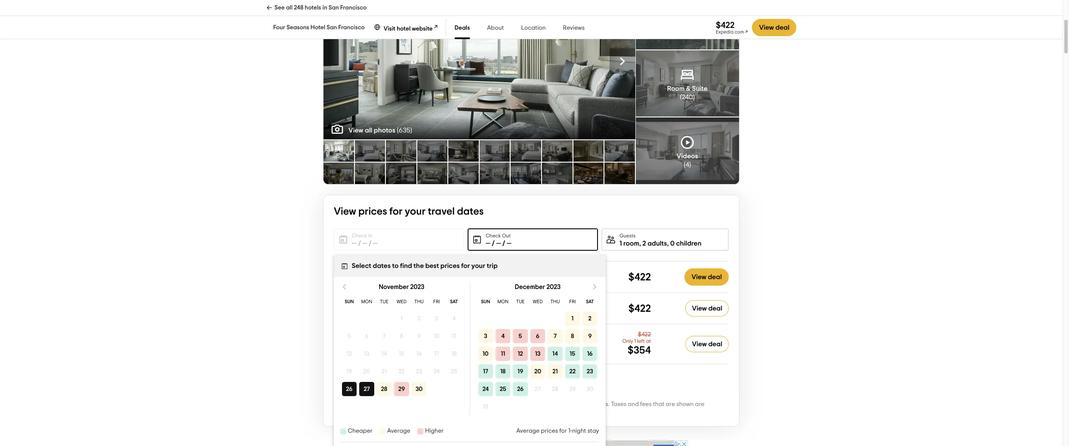 Task type: vqa. For each thing, say whether or not it's contained in the screenshot.


Task type: locate. For each thing, give the bounding box(es) containing it.
1 14 from the left
[[382, 351, 387, 357]]

20 inside cell
[[535, 369, 542, 375]]

tue inside december 2023 grid
[[517, 300, 525, 304]]

december 2023
[[515, 284, 561, 291]]

26 for 'sun nov 26 2023' cell
[[346, 386, 353, 392]]

thu nov 09 2023 cell
[[412, 329, 427, 343]]

thu nov 02 2023 cell
[[412, 312, 427, 326]]

28 for thu dec 28 2023 cell on the right bottom of page
[[552, 386, 559, 392]]

2 2023 from the left
[[547, 284, 561, 291]]

18 inside "mon dec 18 2023" "cell"
[[501, 369, 506, 375]]

wed
[[397, 300, 407, 304], [533, 300, 543, 304]]

22 right tue nov 21 2023 cell
[[399, 369, 405, 375]]

row group
[[341, 310, 463, 398], [477, 310, 599, 416]]

2 19 from the left
[[518, 369, 524, 375]]

1 left left
[[635, 339, 636, 344]]

5 right mon dec 04 2023 cell
[[519, 333, 522, 339]]

0 vertical spatial get rewarded with one key
[[445, 274, 520, 280]]

2 5 from the left
[[519, 333, 522, 339]]

0 horizontal spatial and
[[503, 402, 514, 408]]

3 are from the left
[[695, 402, 705, 408]]

2 average from the left
[[517, 428, 540, 434]]

23 for thu nov 23 2023 cell
[[416, 369, 423, 375]]

2 30 from the left
[[587, 386, 594, 392]]

tue dec 19 2023 cell
[[512, 363, 529, 380]]

thu nov 30 2023 cell
[[411, 380, 428, 398]]

2 22 from the left
[[570, 369, 576, 375]]

2 — from the left
[[363, 240, 367, 247]]

18
[[452, 351, 457, 357], [501, 369, 506, 375]]

9 inside cell
[[418, 333, 421, 339]]

0 vertical spatial (
[[680, 94, 682, 101]]

29 for wed nov 29 2023 cell
[[399, 386, 405, 392]]

row group inside december 2023 grid
[[477, 310, 599, 416]]

0 horizontal spatial 17
[[434, 351, 439, 357]]

sun dec 24 2023 cell
[[477, 380, 495, 398]]

24 right thu nov 23 2023 cell
[[434, 369, 440, 375]]

0 horizontal spatial wed
[[397, 300, 407, 304]]

1 22 from the left
[[399, 369, 405, 375]]

248
[[294, 5, 303, 11]]

25 inside december 2023 grid
[[500, 386, 507, 392]]

3
[[435, 316, 439, 322], [484, 333, 488, 339]]

13 right sun nov 12 2023 cell
[[364, 351, 370, 357]]

9
[[418, 333, 421, 339], [589, 333, 592, 339]]

1 7 from the left
[[383, 333, 386, 339]]

24
[[434, 369, 440, 375], [483, 386, 489, 392]]

the right find
[[414, 263, 424, 269]]

) down suite
[[693, 94, 695, 101]]

all inside 'button'
[[350, 379, 358, 386]]

prices
[[334, 402, 351, 408]]

thu for december 2023
[[551, 300, 560, 304]]

6 inside november 2023 grid
[[365, 333, 369, 339]]

1 16 from the left
[[417, 351, 422, 357]]

16 left the fri nov 17 2023 cell
[[417, 351, 422, 357]]

10 left sat nov 11 2023 cell
[[434, 333, 440, 339]]

1 vertical spatial rewarded
[[457, 305, 483, 311]]

at
[[646, 339, 651, 344]]

29 inside november 2023 grid
[[399, 386, 405, 392]]

0 vertical spatial our
[[468, 402, 477, 408]]

24 inside cell
[[434, 369, 440, 375]]

one up mon dec 04 2023 cell
[[497, 305, 509, 311]]

row group inside november 2023 grid
[[341, 310, 463, 398]]

your left travel
[[405, 207, 426, 217]]

3 left mon dec 04 2023 cell
[[484, 333, 488, 339]]

0 horizontal spatial 23
[[416, 369, 423, 375]]

1 29 from the left
[[399, 386, 405, 392]]

wed nov 22 2023 cell
[[395, 365, 409, 379]]

sat nov 18 2023 cell
[[447, 347, 462, 361]]

fri dec 01 2023 cell
[[564, 310, 582, 328]]

may
[[516, 402, 527, 408]]

1 down guests
[[620, 240, 622, 247]]

18 for sat nov 18 2023 cell
[[452, 351, 457, 357]]

2 21 from the left
[[553, 369, 558, 375]]

your
[[405, 207, 426, 217], [472, 263, 486, 269]]

$354
[[628, 346, 651, 356]]

13 right tue dec 12 2023 'cell'
[[535, 351, 541, 357]]

view inside 'button'
[[334, 379, 349, 386]]

15 inside november 2023 grid
[[399, 351, 405, 357]]

1 horizontal spatial 3
[[484, 333, 488, 339]]

2 row group from the left
[[477, 310, 599, 416]]

all inside prices are the average nightly price provided by our partners and may not include all taxes and fees. taxes and fees that are shown are estimates only. please see our partners for more details.
[[561, 402, 567, 408]]

1 horizontal spatial 26
[[518, 386, 524, 392]]

20 inside cell
[[364, 369, 371, 375]]

10 inside sun dec 10 2023 cell
[[483, 351, 489, 357]]

0 vertical spatial your
[[405, 207, 426, 217]]

mon nov 06 2023 cell
[[360, 329, 374, 343]]

—
[[352, 240, 357, 247], [363, 240, 367, 247], [373, 240, 378, 247], [486, 240, 491, 247], [496, 240, 501, 247], [507, 240, 512, 247]]

prices right best
[[441, 263, 460, 269]]

6 for "wed dec 06 2023" cell
[[536, 333, 540, 339]]

in
[[323, 5, 327, 11]]

1 vertical spatial dates
[[373, 263, 391, 269]]

wed nov 15 2023 cell
[[395, 347, 409, 361]]

1 5 from the left
[[348, 333, 351, 339]]

thu for november 2023
[[415, 300, 424, 304]]

0 horizontal spatial 25
[[451, 369, 458, 375]]

13 for wed dec 13 2023 cell
[[535, 351, 541, 357]]

1 horizontal spatial fri
[[570, 300, 576, 304]]

thu inside november 2023 grid
[[415, 300, 424, 304]]

2 7 from the left
[[554, 333, 557, 339]]

2 get rewarded with one key from the top
[[445, 305, 520, 311]]

1 horizontal spatial 30
[[587, 386, 594, 392]]

( inside videos ( 4 )
[[684, 161, 686, 168]]

wed dec 20 2023 cell
[[529, 363, 547, 380]]

sun inside november 2023 grid
[[345, 300, 354, 304]]

2023 for december 2023
[[547, 284, 561, 291]]

0 horizontal spatial 15
[[399, 351, 405, 357]]

0 horizontal spatial 8
[[400, 333, 404, 339]]

3 for fri nov 03 2023 cell
[[435, 316, 439, 322]]

get up the sat nov 04 2023 cell
[[445, 305, 455, 311]]

1 horizontal spatial 5
[[519, 333, 522, 339]]

3 inside fri nov 03 2023 cell
[[435, 316, 439, 322]]

4 / from the left
[[503, 240, 505, 247]]

4 inside cell
[[502, 333, 505, 339]]

28 inside cell
[[381, 386, 388, 392]]

26 for tue dec 26 2023 cell
[[518, 386, 524, 392]]

0 horizontal spatial 4
[[453, 316, 456, 322]]

2 27 from the left
[[535, 386, 541, 392]]

( for 240
[[680, 94, 682, 101]]

mon
[[361, 300, 373, 304], [498, 300, 509, 304]]

0 vertical spatial dates
[[457, 207, 484, 217]]

wed inside november 2023 grid
[[397, 300, 407, 304]]

hotel
[[397, 26, 411, 32]]

18 inside sat nov 18 2023 cell
[[452, 351, 457, 357]]

2 9 from the left
[[589, 333, 592, 339]]

12
[[347, 351, 352, 357], [518, 351, 523, 357]]

22 left sat dec 23 2023 cell
[[570, 369, 576, 375]]

( down videos
[[684, 161, 686, 168]]

0 horizontal spatial (
[[397, 127, 399, 134]]

sun dec 10 2023 cell
[[477, 345, 495, 363]]

2 20 from the left
[[535, 369, 542, 375]]

full
[[469, 57, 482, 65]]

$422 inside $422 only 1 left at $354
[[638, 332, 651, 338]]

28
[[381, 386, 388, 392], [552, 386, 559, 392]]

7 left 'wed nov 08 2023' cell
[[383, 333, 386, 339]]

average for average prices for 1-night stay
[[517, 428, 540, 434]]

2 for 'sat dec 02 2023' cell
[[589, 316, 592, 322]]

visit hotel website
[[384, 26, 433, 32]]

2 sun from the left
[[481, 300, 490, 304]]

22 inside the "fri dec 22 2023" cell
[[570, 369, 576, 375]]

room
[[667, 85, 685, 92]]

tue inside november 2023 grid
[[380, 300, 389, 304]]

2 and from the left
[[585, 402, 596, 408]]

1 20 from the left
[[364, 369, 371, 375]]

for inside prices are the average nightly price provided by our partners and may not include all taxes and fees. taxes and fees that are shown are estimates only. please see our partners for more details.
[[442, 409, 450, 415]]

1 horizontal spatial 27
[[535, 386, 541, 392]]

22
[[399, 369, 405, 375], [570, 369, 576, 375]]

and
[[503, 402, 514, 408], [585, 402, 596, 408], [628, 402, 639, 408]]

1 horizontal spatial 29
[[570, 386, 576, 392]]

room & suite ( 240 )
[[667, 85, 708, 101]]

7
[[383, 333, 386, 339], [554, 333, 557, 339]]

1 wed from the left
[[397, 300, 407, 304]]

deals
[[455, 25, 470, 31]]

0 horizontal spatial 14
[[382, 351, 387, 357]]

1 horizontal spatial 8
[[571, 333, 575, 339]]

2 / from the left
[[369, 240, 372, 247]]

four seasons hotel san francisco
[[273, 25, 365, 31]]

4
[[686, 161, 689, 168], [453, 316, 456, 322], [502, 333, 505, 339]]

check left out
[[486, 233, 501, 238]]

1 horizontal spatial 22
[[570, 369, 576, 375]]

( for 635
[[397, 127, 399, 134]]

15 inside december 2023 grid
[[570, 351, 576, 357]]

san right "hotel"
[[327, 25, 337, 31]]

0 horizontal spatial 26
[[346, 386, 353, 392]]

2 16 from the left
[[588, 351, 593, 357]]

sun up sun dec 03 2023 cell
[[481, 300, 490, 304]]

1 sun from the left
[[345, 300, 354, 304]]

9 for sat dec 09 2023 cell
[[589, 333, 592, 339]]

wed inside december 2023 grid
[[533, 300, 543, 304]]

18 right the fri nov 17 2023 cell
[[452, 351, 457, 357]]

4 inside videos ( 4 )
[[686, 161, 689, 168]]

30
[[416, 386, 423, 392], [587, 386, 594, 392]]

30 up price
[[416, 386, 423, 392]]

0 horizontal spatial the
[[363, 402, 372, 408]]

0 horizontal spatial 2023
[[411, 284, 425, 291]]

7 right "wed dec 06 2023" cell
[[554, 333, 557, 339]]

25 inside november 2023 grid
[[451, 369, 458, 375]]

0 horizontal spatial 5
[[348, 333, 351, 339]]

17
[[434, 351, 439, 357], [483, 369, 489, 375]]

0 horizontal spatial prices
[[358, 207, 387, 217]]

11 right fri nov 10 2023 "cell"
[[452, 333, 457, 339]]

8 inside november 2023 grid
[[400, 333, 404, 339]]

28 for tue nov 28 2023 cell
[[381, 386, 388, 392]]

prices left 1-
[[541, 428, 558, 434]]

1 6 from the left
[[365, 333, 369, 339]]

) inside videos ( 4 )
[[689, 161, 691, 168]]

12 for tue dec 12 2023 'cell'
[[518, 351, 523, 357]]

1 thu from the left
[[415, 300, 424, 304]]

wed for december
[[533, 300, 543, 304]]

2 13 from the left
[[535, 351, 541, 357]]

taxes
[[611, 402, 627, 408]]

0 horizontal spatial dates
[[373, 263, 391, 269]]

24 for fri nov 24 2023 cell
[[434, 369, 440, 375]]

7 inside december 2023 grid
[[554, 333, 557, 339]]

fri nov 03 2023 cell
[[429, 312, 444, 326]]

prices are the average nightly price provided by our partners and may not include all taxes and fees. taxes and fees that are shown are estimates only. please see our partners for more details.
[[334, 402, 705, 415]]

2 thu from the left
[[551, 300, 560, 304]]

0 vertical spatial one
[[497, 274, 509, 280]]

7 for the tue nov 07 2023 cell
[[383, 333, 386, 339]]

videos
[[677, 153, 698, 160]]

,
[[639, 240, 641, 247], [667, 240, 669, 247]]

1 horizontal spatial 17
[[483, 369, 489, 375]]

wed dec 06 2023 cell
[[529, 328, 547, 345]]

0 horizontal spatial 6
[[365, 333, 369, 339]]

22 inside wed nov 22 2023 cell
[[399, 369, 405, 375]]

2 inside cell
[[589, 316, 592, 322]]

hotels
[[305, 5, 321, 11]]

1 horizontal spatial 12
[[518, 351, 523, 357]]

23 right the "fri dec 22 2023" cell
[[587, 369, 594, 375]]

for
[[390, 207, 403, 217], [462, 263, 470, 269], [442, 409, 450, 415], [560, 428, 567, 434]]

1 vertical spatial 4
[[453, 316, 456, 322]]

get
[[445, 274, 455, 280], [445, 305, 455, 311]]

1 8 from the left
[[400, 333, 404, 339]]

2 26 from the left
[[518, 386, 524, 392]]

night
[[573, 428, 587, 434]]

fri for december 2023
[[570, 300, 576, 304]]

2 inside 'cell'
[[418, 316, 421, 322]]

view deal button
[[752, 19, 797, 36], [685, 269, 729, 286], [686, 300, 729, 317], [686, 336, 729, 352]]

8 right the tue nov 07 2023 cell
[[400, 333, 404, 339]]

all left taxes
[[561, 402, 567, 408]]

1 9 from the left
[[418, 333, 421, 339]]

1 30 from the left
[[416, 386, 423, 392]]

1 left 'sat dec 02 2023' cell
[[572, 316, 574, 322]]

fri inside december 2023 grid
[[570, 300, 576, 304]]

9 inside cell
[[589, 333, 592, 339]]

21
[[382, 369, 387, 375], [553, 369, 558, 375]]

13 inside november 2023 grid
[[364, 351, 370, 357]]

)
[[693, 26, 695, 33], [693, 94, 695, 101], [410, 127, 412, 134], [689, 161, 691, 168]]

sun
[[345, 300, 354, 304], [481, 300, 490, 304]]

tue down december
[[517, 300, 525, 304]]

2 fri from the left
[[570, 300, 576, 304]]

partners up details.
[[478, 402, 502, 408]]

check inside the check in — / — / —
[[352, 233, 367, 238]]

prices up in
[[358, 207, 387, 217]]

view all deals
[[334, 379, 376, 386]]

0 horizontal spatial 30
[[416, 386, 423, 392]]

1 2023 from the left
[[411, 284, 425, 291]]

17 inside november 2023 grid
[[434, 351, 439, 357]]

4 inside cell
[[453, 316, 456, 322]]

1 horizontal spatial partners
[[478, 402, 502, 408]]

26 down view all deals
[[346, 386, 353, 392]]

december
[[515, 284, 546, 291]]

november
[[379, 284, 409, 291]]

26 inside november 2023 grid
[[346, 386, 353, 392]]

1 19 from the left
[[347, 369, 352, 375]]

28 inside cell
[[552, 386, 559, 392]]

29 inside december 2023 grid
[[570, 386, 576, 392]]

row containing 5
[[341, 328, 463, 345]]

( right photos at the top left of the page
[[397, 127, 399, 134]]

1 horizontal spatial the
[[414, 263, 424, 269]]

all
[[286, 5, 293, 11], [365, 127, 372, 134], [350, 379, 358, 386], [561, 402, 567, 408]]

row containing 17
[[477, 363, 599, 380]]

21 for thu dec 21 2023 cell
[[553, 369, 558, 375]]

0 horizontal spatial 2
[[418, 316, 421, 322]]

1 horizontal spatial 6
[[536, 333, 540, 339]]

1 vertical spatial (
[[397, 127, 399, 134]]

8 inside december 2023 grid
[[571, 333, 575, 339]]

partners down price
[[417, 409, 441, 415]]

2 one from the top
[[497, 305, 509, 311]]

10
[[434, 333, 440, 339], [483, 351, 489, 357]]

1 horizontal spatial 28
[[552, 386, 559, 392]]

1 27 from the left
[[364, 386, 370, 392]]

3 inside sun dec 03 2023 cell
[[484, 333, 488, 339]]

4 right sun dec 03 2023 cell
[[502, 333, 505, 339]]

1 vertical spatial 24
[[483, 386, 489, 392]]

1 15 from the left
[[399, 351, 405, 357]]

/ down out
[[503, 240, 505, 247]]

tue nov 28 2023 cell
[[376, 380, 393, 398]]

8 right thu dec 07 2023 cell
[[571, 333, 575, 339]]

all for photos
[[365, 127, 372, 134]]

mon inside november 2023 grid
[[361, 300, 373, 304]]

12 left mon nov 13 2023 cell
[[347, 351, 352, 357]]

row group for november
[[341, 310, 463, 398]]

, left adults
[[639, 240, 641, 247]]

one down trip
[[497, 274, 509, 280]]

tue for november
[[380, 300, 389, 304]]

28 up include
[[552, 386, 559, 392]]

1 26 from the left
[[346, 386, 353, 392]]

14 inside cell
[[382, 351, 387, 357]]

1 sat from the left
[[450, 300, 458, 304]]

1 horizontal spatial sun
[[481, 300, 490, 304]]

27 down deals
[[364, 386, 370, 392]]

14
[[382, 351, 387, 357], [553, 351, 558, 357]]

19 right "mon dec 18 2023" "cell"
[[518, 369, 524, 375]]

2 vertical spatial 4
[[502, 333, 505, 339]]

thu nov 23 2023 cell
[[412, 365, 427, 379]]

fri up fri nov 03 2023 cell
[[433, 300, 440, 304]]

location
[[521, 25, 546, 31]]

rewarded
[[457, 274, 483, 280], [457, 305, 483, 311]]

1 horizontal spatial 20
[[535, 369, 542, 375]]

24 inside cell
[[483, 386, 489, 392]]

3 and from the left
[[628, 402, 639, 408]]

16 inside cell
[[417, 351, 422, 357]]

1 with from the top
[[485, 274, 496, 280]]

2 12 from the left
[[518, 351, 523, 357]]

2 8 from the left
[[571, 333, 575, 339]]

30 for the sat dec 30 2023 cell
[[587, 386, 594, 392]]

1 horizontal spatial your
[[472, 263, 486, 269]]

7 inside november 2023 grid
[[383, 333, 386, 339]]

mon up mon nov 06 2023 cell
[[361, 300, 373, 304]]

0 vertical spatial with
[[485, 274, 496, 280]]

0 vertical spatial 10
[[434, 333, 440, 339]]

2 mon from the left
[[498, 300, 509, 304]]

1 horizontal spatial 2023
[[547, 284, 561, 291]]

with down trip
[[485, 274, 496, 280]]

row
[[341, 294, 463, 310], [477, 294, 599, 310], [341, 310, 463, 328], [477, 310, 599, 328], [341, 328, 463, 345], [477, 328, 599, 345], [341, 345, 463, 363], [477, 345, 599, 363], [341, 363, 463, 380], [477, 363, 599, 380], [341, 380, 463, 398], [477, 380, 599, 398]]

thu dec 14 2023 cell
[[547, 345, 564, 363]]

6 — from the left
[[507, 240, 512, 247]]

1 inside guests 1 room , 2 adults , 0 children
[[620, 240, 622, 247]]

5 inside cell
[[348, 333, 351, 339]]

13 for mon nov 13 2023 cell
[[364, 351, 370, 357]]

2023 down select dates to find the best prices for your trip
[[411, 284, 425, 291]]

2 horizontal spatial (
[[684, 161, 686, 168]]

6
[[365, 333, 369, 339], [536, 333, 540, 339]]

13 inside december 2023 grid
[[535, 351, 541, 357]]

31 row
[[477, 398, 599, 416]]

0 horizontal spatial sun
[[345, 300, 354, 304]]

seasons
[[287, 25, 309, 31]]

1 tue from the left
[[380, 300, 389, 304]]

20 for wed dec 20 2023 cell
[[535, 369, 542, 375]]

6 inside december 2023 grid
[[536, 333, 540, 339]]

fri nov 17 2023 cell
[[429, 347, 444, 361]]

1 horizontal spatial are
[[666, 402, 675, 408]]

0 horizontal spatial 11
[[452, 333, 457, 339]]

2 , from the left
[[667, 240, 669, 247]]

dates right travel
[[457, 207, 484, 217]]

2 sat from the left
[[586, 300, 594, 304]]

1 12 from the left
[[347, 351, 352, 357]]

key up december
[[510, 274, 520, 280]]

sat for november 2023
[[450, 300, 458, 304]]

mon nov 27 2023 cell
[[358, 380, 376, 398]]

30 inside november 2023 grid
[[416, 386, 423, 392]]

27 inside december 2023 grid
[[535, 386, 541, 392]]

22 for wed nov 22 2023 cell
[[399, 369, 405, 375]]

1 / from the left
[[358, 240, 361, 247]]

1 vertical spatial 25
[[500, 386, 507, 392]]

0 horizontal spatial 20
[[364, 369, 371, 375]]

12 inside 'cell'
[[518, 351, 523, 357]]

2 15 from the left
[[570, 351, 576, 357]]

11 inside sat nov 11 2023 cell
[[452, 333, 457, 339]]

2 for thu nov 02 2023 'cell'
[[418, 316, 421, 322]]

2 check from the left
[[486, 233, 501, 238]]

1 vertical spatial 17
[[483, 369, 489, 375]]

1 horizontal spatial 4
[[502, 333, 505, 339]]

29 up taxes
[[570, 386, 576, 392]]

/ down in
[[369, 240, 372, 247]]

21 left wed nov 22 2023 cell
[[382, 369, 387, 375]]

check inside check out — / — / —
[[486, 233, 501, 238]]

0 horizontal spatial thu
[[415, 300, 424, 304]]

fri nov 24 2023 cell
[[429, 365, 444, 379]]

sun for december
[[481, 300, 490, 304]]

tue nov 21 2023 cell
[[377, 365, 392, 379]]

14 inside cell
[[553, 351, 558, 357]]

20 up deals
[[364, 369, 371, 375]]

0 horizontal spatial 10
[[434, 333, 440, 339]]

29 up nightly
[[399, 386, 405, 392]]

24 for sun dec 24 2023 cell
[[483, 386, 489, 392]]

wed dec 27 2023 cell
[[531, 382, 546, 396]]

sat dec 09 2023 cell
[[582, 328, 599, 345]]

fri dec 08 2023 cell
[[564, 328, 582, 345]]

2 right room
[[643, 240, 646, 247]]

wed for november
[[397, 300, 407, 304]]

2 key from the top
[[510, 305, 520, 311]]

all for deals
[[350, 379, 358, 386]]

1 average from the left
[[388, 428, 411, 434]]

28 up the average
[[381, 386, 388, 392]]

with up sun dec 03 2023 cell
[[485, 305, 496, 311]]

san right the in
[[329, 5, 339, 11]]

tue dec 05 2023 cell
[[512, 328, 529, 345]]

1 13 from the left
[[364, 351, 370, 357]]

row containing 24
[[477, 380, 599, 398]]

1 28 from the left
[[381, 386, 388, 392]]

fri
[[433, 300, 440, 304], [570, 300, 576, 304]]

27 up not
[[535, 386, 541, 392]]

0 horizontal spatial 18
[[452, 351, 457, 357]]

wed down 'december 2023'
[[533, 300, 543, 304]]

8 for 'wed nov 08 2023' cell
[[400, 333, 404, 339]]

21 inside november 2023 grid
[[382, 369, 387, 375]]

/ up trip
[[492, 240, 495, 247]]

mon up mon dec 04 2023 cell
[[498, 300, 509, 304]]

1 horizontal spatial 2
[[589, 316, 592, 322]]

1 check from the left
[[352, 233, 367, 238]]

11
[[452, 333, 457, 339], [501, 351, 506, 357]]

30 for thu nov 30 2023 cell
[[416, 386, 423, 392]]

1 horizontal spatial 10
[[483, 351, 489, 357]]

sun up sun nov 05 2023 cell
[[345, 300, 354, 304]]

30 inside december 2023 grid
[[587, 386, 594, 392]]

11 inside 'mon dec 11 2023' cell
[[501, 351, 506, 357]]

and left the fees. at right
[[585, 402, 596, 408]]

/ up 'select'
[[358, 240, 361, 247]]

1 vertical spatial prices
[[441, 263, 460, 269]]

get rewarded with one key down trip
[[445, 274, 520, 280]]

check
[[352, 233, 367, 238], [486, 233, 501, 238]]

sat dec 30 2023 cell
[[583, 382, 598, 396]]

26 up may
[[518, 386, 524, 392]]

0 horizontal spatial 29
[[399, 386, 405, 392]]

november 2023 grid
[[334, 282, 470, 416]]

1 horizontal spatial mon
[[498, 300, 509, 304]]

21 for tue nov 21 2023 cell
[[382, 369, 387, 375]]

francisco down travelers' choice 2023 winner image
[[338, 25, 365, 31]]

our down nightly
[[407, 409, 416, 415]]

are up the estimates in the left of the page
[[352, 402, 362, 408]]

thu up thu nov 02 2023 'cell'
[[415, 300, 424, 304]]

17 inside december 2023 grid
[[483, 369, 489, 375]]

0 vertical spatial francisco
[[340, 5, 367, 11]]

wed nov 08 2023 cell
[[395, 329, 409, 343]]

11 for sat nov 11 2023 cell
[[452, 333, 457, 339]]

0 vertical spatial 4
[[686, 161, 689, 168]]

see all 248 hotels in san francisco link
[[266, 0, 367, 15]]

view prices for your travel dates
[[334, 207, 484, 217]]

1 inside december 2023 grid
[[572, 316, 574, 322]]

1 rewarded from the top
[[457, 274, 483, 280]]

10 inside fri nov 10 2023 "cell"
[[434, 333, 440, 339]]

francisco right the in
[[340, 5, 367, 11]]

thu inside december 2023 grid
[[551, 300, 560, 304]]

fees.
[[597, 402, 610, 408]]

mon dec 11 2023 cell
[[495, 345, 512, 363]]

1 mon from the left
[[361, 300, 373, 304]]

1 horizontal spatial ,
[[667, 240, 669, 247]]

19 up view all deals
[[347, 369, 352, 375]]

2023
[[411, 284, 425, 291], [547, 284, 561, 291]]

1 inside november 2023 grid
[[401, 316, 403, 322]]

1 left thu nov 02 2023 'cell'
[[401, 316, 403, 322]]

14 right mon nov 13 2023 cell
[[382, 351, 387, 357]]

the up only.
[[363, 402, 372, 408]]

9 left fri nov 10 2023 "cell"
[[418, 333, 421, 339]]

0 horizontal spatial 12
[[347, 351, 352, 357]]

thu
[[415, 300, 424, 304], [551, 300, 560, 304]]

2 23 from the left
[[587, 369, 594, 375]]

0 vertical spatial 25
[[451, 369, 458, 375]]

0
[[670, 240, 675, 247]]

12 right 'mon dec 11 2023' cell
[[518, 351, 523, 357]]

prices
[[358, 207, 387, 217], [441, 263, 460, 269], [541, 428, 558, 434]]

10 left 'mon dec 11 2023' cell
[[483, 351, 489, 357]]

average prices for 1-night stay
[[517, 428, 600, 434]]

average
[[373, 402, 396, 408]]

0 vertical spatial 18
[[452, 351, 457, 357]]

one
[[497, 274, 509, 280], [497, 305, 509, 311]]

2 wed from the left
[[533, 300, 543, 304]]

sun dec 17 2023 cell
[[477, 363, 495, 380]]

0 horizontal spatial 24
[[434, 369, 440, 375]]

2 29 from the left
[[570, 386, 576, 392]]

1 vertical spatial 3
[[484, 333, 488, 339]]

0 horizontal spatial our
[[407, 409, 416, 415]]

27 inside november 2023 grid
[[364, 386, 370, 392]]

4 right fri nov 03 2023 cell
[[453, 316, 456, 322]]

1 horizontal spatial average
[[517, 428, 540, 434]]

wed dec 13 2023 cell
[[529, 345, 547, 363]]

16 inside 'cell'
[[588, 351, 593, 357]]

0 horizontal spatial 9
[[418, 333, 421, 339]]

1 horizontal spatial tue
[[517, 300, 525, 304]]

4 for mon dec 04 2023 cell
[[502, 333, 505, 339]]

1
[[620, 240, 622, 247], [401, 316, 403, 322], [572, 316, 574, 322], [635, 339, 636, 344]]

sun nov 26 2023 cell
[[342, 382, 357, 396]]

0 horizontal spatial are
[[352, 402, 362, 408]]

fri inside november 2023 grid
[[433, 300, 440, 304]]

2 14 from the left
[[553, 351, 558, 357]]

29 for 'fri dec 29 2023' cell
[[570, 386, 576, 392]]

4 — from the left
[[486, 240, 491, 247]]

and left fees
[[628, 402, 639, 408]]

15 left sat dec 16 2023 'cell'
[[570, 351, 576, 357]]

1 fri from the left
[[433, 300, 440, 304]]

1 get rewarded with one key from the top
[[445, 274, 520, 280]]

1 vertical spatial our
[[407, 409, 416, 415]]

14 left fri dec 15 2023 cell on the bottom of page
[[553, 351, 558, 357]]

sat dec 23 2023 cell
[[582, 363, 599, 380]]

0 horizontal spatial mon
[[361, 300, 373, 304]]

1 horizontal spatial (
[[680, 94, 682, 101]]

0 horizontal spatial 22
[[399, 369, 405, 375]]

0 horizontal spatial 21
[[382, 369, 387, 375]]

8
[[400, 333, 404, 339], [571, 333, 575, 339]]

check left in
[[352, 233, 367, 238]]

(
[[680, 94, 682, 101], [397, 127, 399, 134], [684, 161, 686, 168]]

16 for sat dec 16 2023 'cell'
[[588, 351, 593, 357]]

1 21 from the left
[[382, 369, 387, 375]]

19 inside december 2023 grid
[[518, 369, 524, 375]]

0 horizontal spatial partners
[[417, 409, 441, 415]]

240
[[682, 94, 693, 101]]

1 horizontal spatial 18
[[501, 369, 506, 375]]

2 6 from the left
[[536, 333, 540, 339]]

key down december
[[510, 305, 520, 311]]

12 inside cell
[[347, 351, 352, 357]]

sat for december 2023
[[586, 300, 594, 304]]

prices for average
[[541, 428, 558, 434]]

19 inside november 2023 grid
[[347, 369, 352, 375]]

wed nov 29 2023 cell
[[393, 380, 411, 398]]

26 inside december 2023 grid
[[518, 386, 524, 392]]

( inside room & suite ( 240 )
[[680, 94, 682, 101]]

your left trip
[[472, 263, 486, 269]]

nightly
[[398, 402, 416, 408]]

21 right wed dec 20 2023 cell
[[553, 369, 558, 375]]

adults
[[648, 240, 667, 247]]

1 vertical spatial san
[[327, 25, 337, 31]]

thu dec 28 2023 cell
[[548, 382, 563, 396]]

3 for sun dec 03 2023 cell
[[484, 333, 488, 339]]

2 tue from the left
[[517, 300, 525, 304]]

1 23 from the left
[[416, 369, 423, 375]]

mon inside december 2023 grid
[[498, 300, 509, 304]]

5 inside cell
[[519, 333, 522, 339]]

view
[[759, 24, 774, 31], [349, 127, 363, 134], [334, 207, 356, 217], [692, 274, 707, 281], [692, 305, 707, 312], [692, 341, 707, 348], [334, 379, 349, 386]]

25 right sun dec 24 2023 cell
[[500, 386, 507, 392]]

1 row group from the left
[[341, 310, 463, 398]]

sat inside november 2023 grid
[[450, 300, 458, 304]]

2023 right december
[[547, 284, 561, 291]]

2 28 from the left
[[552, 386, 559, 392]]

dates left to
[[373, 263, 391, 269]]

are right that
[[666, 402, 675, 408]]

23 left fri nov 24 2023 cell
[[416, 369, 423, 375]]

all left 248
[[286, 5, 293, 11]]

25
[[451, 369, 458, 375], [500, 386, 507, 392]]

0 horizontal spatial average
[[388, 428, 411, 434]]

2 left fri nov 03 2023 cell
[[418, 316, 421, 322]]

sat inside december 2023 grid
[[586, 300, 594, 304]]

sun inside december 2023 grid
[[481, 300, 490, 304]]

21 inside december 2023 grid
[[553, 369, 558, 375]]

tue dec 12 2023 cell
[[512, 345, 529, 363]]

20 for mon nov 20 2023 cell
[[364, 369, 371, 375]]

tue
[[380, 300, 389, 304], [517, 300, 525, 304]]

0 horizontal spatial ,
[[639, 240, 641, 247]]

0 vertical spatial 11
[[452, 333, 457, 339]]

2 horizontal spatial prices
[[541, 428, 558, 434]]

0 horizontal spatial check
[[352, 233, 367, 238]]

our
[[468, 402, 477, 408], [407, 409, 416, 415]]

15 left thu nov 16 2023 cell
[[399, 351, 405, 357]]

december 2023 grid
[[470, 282, 606, 416]]

guests
[[620, 233, 636, 238]]

sat up 'sat dec 02 2023' cell
[[586, 300, 594, 304]]



Task type: describe. For each thing, give the bounding box(es) containing it.
15 for fri dec 15 2023 cell on the bottom of page
[[570, 351, 576, 357]]

november 2023
[[379, 284, 425, 291]]

sat nov 25 2023 cell
[[447, 365, 462, 379]]

videos ( 4 )
[[677, 153, 698, 168]]

sat dec 02 2023 cell
[[582, 310, 599, 328]]

out
[[502, 233, 511, 238]]

provided
[[433, 402, 458, 408]]

thu nov 16 2023 cell
[[412, 347, 427, 361]]

&
[[686, 85, 691, 92]]

) right photos at the top left of the page
[[410, 127, 412, 134]]

average for average
[[388, 428, 411, 434]]

tue nov 14 2023 cell
[[377, 347, 392, 361]]

17 for sun dec 17 2023 cell
[[483, 369, 489, 375]]

) left expedia.com
[[693, 26, 695, 33]]

that
[[653, 402, 665, 408]]

photos
[[374, 127, 396, 134]]

see all 248 hotels in san francisco
[[275, 5, 367, 11]]

the inside prices are the average nightly price provided by our partners and may not include all taxes and fees. taxes and fees that are shown are estimates only. please see our partners for more details.
[[363, 402, 372, 408]]

0 horizontal spatial your
[[405, 207, 426, 217]]

price
[[418, 402, 432, 408]]

row containing 26
[[341, 380, 463, 398]]

7 for thu dec 07 2023 cell
[[554, 333, 557, 339]]

prices for view
[[358, 207, 387, 217]]

) inside room & suite ( 240 )
[[693, 94, 695, 101]]

trip
[[487, 263, 498, 269]]

sat dec 16 2023 cell
[[582, 345, 599, 363]]

advertisement region
[[375, 441, 688, 446]]

check in — / — / —
[[352, 233, 378, 247]]

hotel
[[311, 25, 325, 31]]

expedia.com
[[716, 29, 744, 34]]

12 for sun nov 12 2023 cell
[[347, 351, 352, 357]]

1 and from the left
[[503, 402, 514, 408]]

19 for tue dec 19 2023 cell
[[518, 369, 524, 375]]

row containing 12
[[341, 345, 463, 363]]

please
[[376, 409, 394, 415]]

mon for november 2023
[[361, 300, 373, 304]]

tue nov 07 2023 cell
[[377, 329, 392, 343]]

see
[[396, 409, 405, 415]]

fri dec 29 2023 cell
[[566, 382, 580, 396]]

1-
[[569, 428, 573, 434]]

3 / from the left
[[492, 240, 495, 247]]

check for check in — / — / —
[[352, 233, 367, 238]]

1 vertical spatial francisco
[[338, 25, 365, 31]]

sun nov 19 2023 cell
[[342, 365, 357, 379]]

1 inside $422 only 1 left at $354
[[635, 339, 636, 344]]

18 for "mon dec 18 2023" "cell"
[[501, 369, 506, 375]]

four
[[273, 25, 285, 31]]

by
[[460, 402, 466, 408]]

suite
[[692, 85, 708, 92]]

22 for the "fri dec 22 2023" cell
[[570, 369, 576, 375]]

10 for fri nov 10 2023 "cell"
[[434, 333, 440, 339]]

full view
[[469, 57, 501, 65]]

stay
[[588, 428, 600, 434]]

sun for november
[[345, 300, 354, 304]]

deals
[[359, 379, 376, 386]]

27 for 'wed dec 27 2023' cell
[[535, 386, 541, 392]]

1 horizontal spatial dates
[[457, 207, 484, 217]]

5 — from the left
[[496, 240, 501, 247]]

visit hotel website link
[[373, 22, 439, 33]]

row containing 19
[[341, 363, 463, 380]]

view all photos ( 635 )
[[349, 127, 412, 134]]

sun dec 03 2023 cell
[[477, 328, 495, 345]]

more
[[451, 409, 465, 415]]

11 for 'mon dec 11 2023' cell
[[501, 351, 506, 357]]

taxes
[[569, 402, 583, 408]]

fees
[[640, 402, 652, 408]]

not
[[529, 402, 538, 408]]

to
[[392, 263, 399, 269]]

mon dec 18 2023 cell
[[495, 363, 512, 380]]

in
[[368, 233, 373, 238]]

details.
[[467, 409, 487, 415]]

25 for mon dec 25 2023 cell
[[500, 386, 507, 392]]

14 for thu dec 14 2023 cell
[[553, 351, 558, 357]]

27 for mon nov 27 2023 cell
[[364, 386, 370, 392]]

16 for thu nov 16 2023 cell
[[417, 351, 422, 357]]

mon for december 2023
[[498, 300, 509, 304]]

1 key from the top
[[510, 274, 520, 280]]

san inside see all 248 hotels in san francisco link
[[329, 5, 339, 11]]

row group for december
[[477, 310, 599, 416]]

children
[[676, 240, 702, 247]]

higher
[[425, 428, 444, 434]]

10 for sun dec 10 2023 cell
[[483, 351, 489, 357]]

1 get from the top
[[445, 274, 455, 280]]

shown
[[677, 402, 694, 408]]

23 for sat dec 23 2023 cell
[[587, 369, 594, 375]]

find
[[400, 263, 412, 269]]

row containing 10
[[477, 345, 599, 363]]

5 for tue dec 05 2023 cell
[[519, 333, 522, 339]]

1 , from the left
[[639, 240, 641, 247]]

reviews
[[563, 25, 585, 31]]

include
[[539, 402, 559, 408]]

travel
[[428, 207, 455, 217]]

row containing 3
[[477, 328, 599, 345]]

sat nov 04 2023 cell
[[447, 312, 462, 326]]

$422 only 1 left at $354
[[623, 332, 651, 356]]

left
[[637, 339, 645, 344]]

15 for wed nov 15 2023 cell
[[399, 351, 405, 357]]

select
[[352, 263, 372, 269]]

31
[[483, 404, 489, 410]]

mon dec 25 2023 cell
[[495, 380, 512, 398]]

17 for the fri nov 17 2023 cell
[[434, 351, 439, 357]]

2 inside guests 1 room , 2 adults , 0 children
[[643, 240, 646, 247]]

check out — / — / —
[[486, 233, 512, 247]]

see
[[275, 5, 285, 11]]

1 are from the left
[[352, 402, 362, 408]]

0 vertical spatial partners
[[478, 402, 502, 408]]

tue for december
[[517, 300, 525, 304]]

1 one from the top
[[497, 274, 509, 280]]

cheaper
[[348, 428, 373, 434]]

wed nov 01 2023 cell
[[395, 312, 409, 326]]

1 horizontal spatial prices
[[441, 263, 460, 269]]

6 for mon nov 06 2023 cell
[[365, 333, 369, 339]]

1 vertical spatial partners
[[417, 409, 441, 415]]

tue dec 26 2023 cell
[[512, 380, 529, 398]]

room
[[624, 240, 639, 247]]

select dates to find the best prices for your trip
[[352, 263, 498, 269]]

website
[[412, 26, 433, 32]]

fri dec 15 2023 cell
[[564, 345, 582, 363]]

fri dec 22 2023 cell
[[564, 363, 582, 380]]

check for check out — / — / —
[[486, 233, 501, 238]]

thu dec 21 2023 cell
[[547, 363, 564, 380]]

2023 for november 2023
[[411, 284, 425, 291]]

3 — from the left
[[373, 240, 378, 247]]

4 for the sat nov 04 2023 cell
[[453, 316, 456, 322]]

mon nov 20 2023 cell
[[360, 365, 374, 379]]

view
[[484, 57, 501, 65]]

travelers' choice 2023 winner image
[[332, 0, 369, 19]]

2 with from the top
[[485, 305, 496, 311]]

thu dec 07 2023 cell
[[547, 328, 564, 345]]

sun nov 05 2023 cell
[[342, 329, 357, 343]]

all for 248
[[286, 5, 293, 11]]

best
[[426, 263, 439, 269]]

1 — from the left
[[352, 240, 357, 247]]

2 rewarded from the top
[[457, 305, 483, 311]]

estimates
[[334, 409, 361, 415]]

1 vertical spatial your
[[472, 263, 486, 269]]

only
[[623, 339, 633, 344]]

19 for the sun nov 19 2023 cell
[[347, 369, 352, 375]]

mon nov 13 2023 cell
[[360, 347, 374, 361]]

mon dec 04 2023 cell
[[495, 328, 512, 345]]

view all deals button
[[334, 378, 387, 387]]

fri for november 2023
[[433, 300, 440, 304]]

8 for fri dec 08 2023 cell
[[571, 333, 575, 339]]

sat nov 11 2023 cell
[[447, 329, 462, 343]]

fri nov 10 2023 cell
[[429, 329, 444, 343]]

635
[[399, 127, 410, 134]]

about
[[487, 25, 504, 31]]

9 for thu nov 09 2023 cell
[[418, 333, 421, 339]]

visit
[[384, 26, 396, 32]]

sun dec 31 2023 cell
[[479, 400, 493, 414]]

1 horizontal spatial our
[[468, 402, 477, 408]]

14 for tue nov 14 2023 cell
[[382, 351, 387, 357]]

only.
[[362, 409, 374, 415]]

sun nov 12 2023 cell
[[342, 347, 357, 361]]

5 for sun nov 05 2023 cell
[[348, 333, 351, 339]]

guests 1 room , 2 adults , 0 children
[[620, 233, 702, 247]]

2 get from the top
[[445, 305, 455, 311]]

25 for "sat nov 25 2023" cell at the bottom left of the page
[[451, 369, 458, 375]]

2 are from the left
[[666, 402, 675, 408]]



